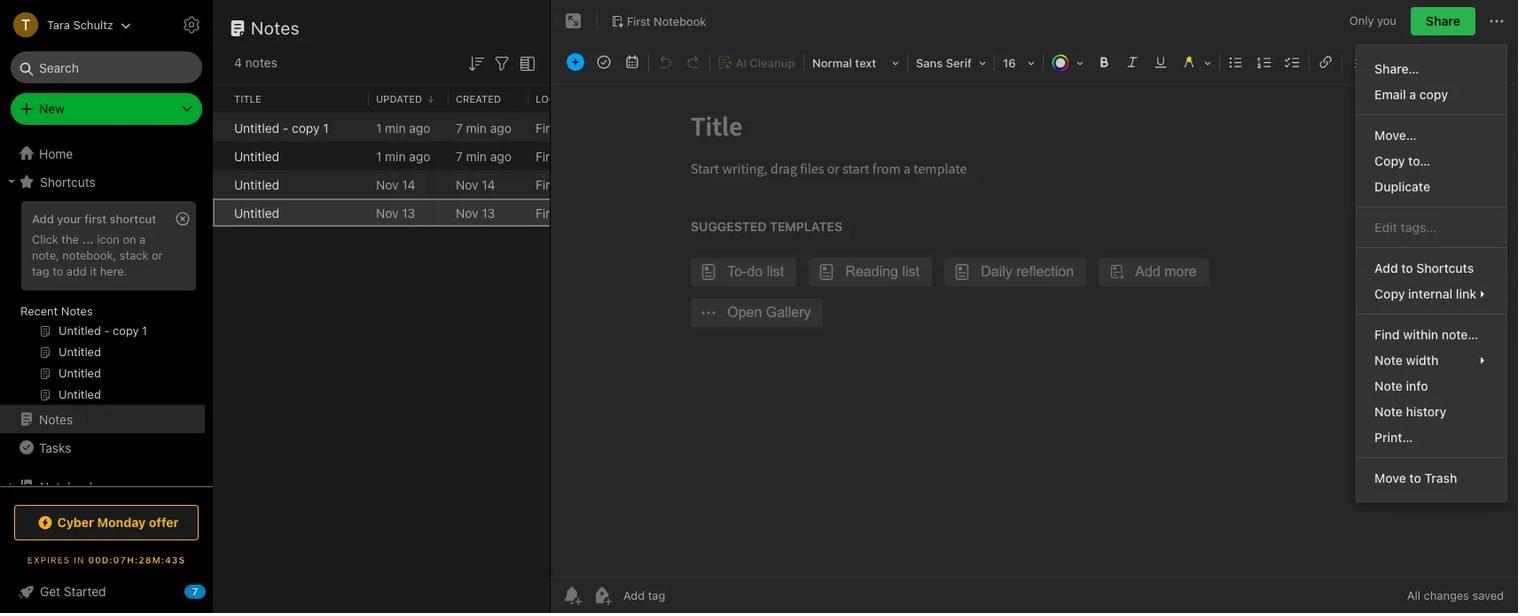 Task type: locate. For each thing, give the bounding box(es) containing it.
Alignment field
[[1344, 50, 1389, 75]]

0 horizontal spatial copy
[[292, 120, 320, 135]]

14 down created
[[482, 177, 495, 192]]

to up copy internal link
[[1401, 261, 1413, 276]]

a inside icon on a note, notebook, stack or tag to add it here.
[[139, 232, 146, 246]]

7
[[456, 120, 463, 135], [456, 149, 463, 164], [192, 586, 198, 598]]

notebook
[[654, 14, 706, 28], [564, 120, 620, 135], [564, 149, 620, 164], [564, 177, 620, 192], [564, 205, 620, 220]]

2 vertical spatial notes
[[39, 412, 73, 427]]

1 vertical spatial 1 min ago
[[376, 149, 430, 164]]

0 vertical spatial 7 min ago
[[456, 120, 512, 135]]

italic image
[[1120, 50, 1145, 74]]

notes right the recent
[[61, 304, 93, 318]]

print… link
[[1357, 425, 1507, 450]]

note width
[[1375, 353, 1439, 368]]

a right email
[[1409, 87, 1416, 102]]

home link
[[0, 139, 213, 168]]

0 vertical spatial note
[[1375, 353, 1403, 368]]

note up print… at the right
[[1375, 404, 1403, 419]]

copy left internal
[[1375, 286, 1405, 301]]

move to trash
[[1375, 471, 1457, 486]]

1 vertical spatial note
[[1375, 379, 1403, 394]]

nov
[[376, 177, 399, 192], [456, 177, 478, 192], [376, 205, 399, 220], [456, 205, 478, 220]]

untitled
[[234, 120, 279, 135], [234, 149, 279, 164], [234, 177, 279, 192], [234, 205, 279, 220]]

16
[[1003, 56, 1016, 70]]

1 horizontal spatial a
[[1409, 87, 1416, 102]]

1 nov 14 from the left
[[376, 177, 415, 192]]

0 vertical spatial 1 min ago
[[376, 120, 430, 135]]

None search field
[[23, 51, 190, 83]]

2 copy from the top
[[1375, 286, 1405, 301]]

all changes saved
[[1407, 589, 1504, 603]]

first
[[627, 14, 650, 28], [536, 120, 561, 135], [536, 149, 561, 164], [536, 177, 561, 192], [536, 205, 561, 220]]

4
[[234, 55, 242, 70]]

first notebook
[[627, 14, 706, 28], [536, 120, 620, 135], [536, 149, 620, 164], [536, 177, 620, 192], [536, 205, 620, 220]]

14
[[402, 177, 415, 192], [482, 177, 495, 192]]

row group
[[213, 114, 848, 227]]

nov 14
[[376, 177, 415, 192], [456, 177, 495, 192]]

1 vertical spatial copy
[[292, 120, 320, 135]]

bulleted list image
[[1224, 50, 1249, 74]]

1 vertical spatial notes
[[61, 304, 93, 318]]

recent notes
[[20, 304, 93, 318]]

get started
[[40, 584, 106, 599]]

1 vertical spatial cell
[[213, 199, 227, 227]]

a right on
[[139, 232, 146, 246]]

notes link
[[0, 405, 205, 434]]

created
[[456, 93, 501, 104]]

here.
[[100, 264, 127, 278]]

copy inside row group
[[292, 120, 320, 135]]

shortcuts
[[40, 174, 96, 189], [1416, 261, 1474, 276]]

more image
[[1417, 50, 1472, 74]]

nov 14 down updated
[[376, 177, 415, 192]]

0 vertical spatial a
[[1409, 87, 1416, 102]]

0 horizontal spatial nov 14
[[376, 177, 415, 192]]

2 note from the top
[[1375, 379, 1403, 394]]

2 nov 14 from the left
[[456, 177, 495, 192]]

note left the info
[[1375, 379, 1403, 394]]

min
[[385, 120, 406, 135], [466, 120, 487, 135], [385, 149, 406, 164], [466, 149, 487, 164]]

started
[[64, 584, 106, 599]]

cell right 'shortcut'
[[213, 199, 227, 227]]

cell left untitled - copy 1 on the left top
[[213, 114, 227, 142]]

you
[[1377, 14, 1397, 28]]

1 vertical spatial 7 min ago
[[456, 149, 512, 164]]

stack
[[120, 248, 148, 262]]

cell for untitled
[[213, 199, 227, 227]]

add down edit
[[1375, 261, 1398, 276]]

to right move
[[1409, 471, 1421, 486]]

copy right -
[[292, 120, 320, 135]]

0 vertical spatial copy
[[1420, 87, 1448, 102]]

add your first shortcut
[[32, 212, 156, 226]]

0 horizontal spatial a
[[139, 232, 146, 246]]

1 vertical spatial add
[[1375, 261, 1398, 276]]

or
[[152, 248, 163, 262]]

0 horizontal spatial 13
[[402, 205, 415, 220]]

14 down updated
[[402, 177, 415, 192]]

group
[[0, 196, 205, 412]]

recent
[[20, 304, 58, 318]]

duplicate link
[[1357, 174, 1507, 200]]

notes
[[251, 18, 300, 38], [61, 304, 93, 318], [39, 412, 73, 427]]

new button
[[11, 93, 202, 125]]

add for add to shortcuts
[[1375, 261, 1398, 276]]

shortcuts up copy internal link field
[[1416, 261, 1474, 276]]

1 horizontal spatial 13
[[482, 205, 495, 220]]

calendar event image
[[620, 50, 645, 74]]

home
[[39, 146, 73, 161]]

note info
[[1375, 379, 1428, 394]]

expires in 00d:07h:28m:43s
[[27, 555, 186, 566]]

nov 14 down created
[[456, 177, 495, 192]]

group containing add your first shortcut
[[0, 196, 205, 412]]

1 horizontal spatial nov 13
[[456, 205, 495, 220]]

note…
[[1442, 327, 1478, 342]]

cyber
[[57, 515, 94, 530]]

first inside button
[[627, 14, 650, 28]]

0 horizontal spatial 14
[[402, 177, 415, 192]]

copy inside field
[[1375, 286, 1405, 301]]

copy
[[1375, 153, 1405, 168], [1375, 286, 1405, 301]]

icon
[[97, 232, 120, 246]]

2 7 min ago from the top
[[456, 149, 512, 164]]

insert link image
[[1313, 50, 1338, 74]]

in
[[74, 555, 85, 566]]

1 vertical spatial a
[[139, 232, 146, 246]]

task image
[[591, 50, 616, 74]]

note inside field
[[1375, 353, 1403, 368]]

Help and Learning task checklist field
[[0, 578, 213, 607]]

copy down move…
[[1375, 153, 1405, 168]]

1 14 from the left
[[402, 177, 415, 192]]

tree
[[0, 139, 213, 597]]

duplicate
[[1375, 179, 1430, 194]]

serif
[[946, 56, 972, 70]]

2 vertical spatial note
[[1375, 404, 1403, 419]]

0 vertical spatial cell
[[213, 114, 227, 142]]

ago
[[409, 120, 430, 135], [490, 120, 512, 135], [409, 149, 430, 164], [490, 149, 512, 164]]

...
[[82, 232, 94, 246]]

1 horizontal spatial shortcuts
[[1416, 261, 1474, 276]]

within
[[1403, 327, 1438, 342]]

info
[[1406, 379, 1428, 394]]

schultz
[[73, 17, 113, 31]]

1 note from the top
[[1375, 353, 1403, 368]]

0 vertical spatial shortcuts
[[40, 174, 96, 189]]

1 vertical spatial copy
[[1375, 286, 1405, 301]]

copy to…
[[1375, 153, 1431, 168]]

copy for a
[[1420, 87, 1448, 102]]

click the ...
[[32, 232, 94, 246]]

1 horizontal spatial 14
[[482, 177, 495, 192]]

share… link
[[1357, 56, 1507, 82]]

share button
[[1411, 7, 1476, 35]]

add
[[32, 212, 54, 226], [1375, 261, 1398, 276]]

add up click in the left of the page
[[32, 212, 54, 226]]

2 nov 13 from the left
[[456, 205, 495, 220]]

nov 13
[[376, 205, 415, 220], [456, 205, 495, 220]]

link
[[1456, 286, 1476, 301]]

Note width field
[[1357, 348, 1507, 373]]

2 vertical spatial 7
[[192, 586, 198, 598]]

7 min ago
[[456, 120, 512, 135], [456, 149, 512, 164]]

to inside icon on a note, notebook, stack or tag to add it here.
[[52, 264, 63, 278]]

Font color field
[[1045, 50, 1090, 75]]

copy down share… link
[[1420, 87, 1448, 102]]

to
[[1401, 261, 1413, 276], [52, 264, 63, 278], [1409, 471, 1421, 486]]

find
[[1375, 327, 1400, 342]]

shortcuts down home
[[40, 174, 96, 189]]

00d:07h:28m:43s
[[88, 555, 186, 566]]

0 horizontal spatial nov 13
[[376, 205, 415, 220]]

add inside the dropdown list menu
[[1375, 261, 1398, 276]]

notebooks link
[[0, 473, 205, 501]]

1 horizontal spatial nov 14
[[456, 177, 495, 192]]

notes up notes
[[251, 18, 300, 38]]

notes up tasks
[[39, 412, 73, 427]]

add tag image
[[591, 585, 613, 607]]

7 inside help and learning task checklist field
[[192, 586, 198, 598]]

1 vertical spatial shortcuts
[[1416, 261, 1474, 276]]

2 cell from the top
[[213, 199, 227, 227]]

0 vertical spatial copy
[[1375, 153, 1405, 168]]

1 horizontal spatial add
[[1375, 261, 1398, 276]]

copy internal link
[[1375, 286, 1476, 301]]

copy inside the dropdown list menu
[[1420, 87, 1448, 102]]

click
[[32, 232, 58, 246]]

Account field
[[0, 7, 131, 43]]

print…
[[1375, 430, 1413, 445]]

to for move
[[1409, 471, 1421, 486]]

a
[[1409, 87, 1416, 102], [139, 232, 146, 246]]

to right tag
[[52, 264, 63, 278]]

0 vertical spatial add
[[32, 212, 54, 226]]

note window element
[[551, 0, 1518, 614]]

0 horizontal spatial shortcuts
[[40, 174, 96, 189]]

1 cell from the top
[[213, 114, 227, 142]]

0 horizontal spatial add
[[32, 212, 54, 226]]

1 7 min ago from the top
[[456, 120, 512, 135]]

1 copy from the top
[[1375, 153, 1405, 168]]

Sort options field
[[466, 51, 487, 74]]

cell
[[213, 114, 227, 142], [213, 199, 227, 227]]

copy internal link link
[[1357, 281, 1507, 307]]

add inside group
[[32, 212, 54, 226]]

note
[[1375, 353, 1403, 368], [1375, 379, 1403, 394], [1375, 404, 1403, 419]]

numbered list image
[[1252, 50, 1277, 74]]

1 horizontal spatial copy
[[1420, 87, 1448, 102]]

3 note from the top
[[1375, 404, 1403, 419]]

note down "find"
[[1375, 353, 1403, 368]]



Task type: vqa. For each thing, say whether or not it's contained in the screenshot.
Note info Note
yes



Task type: describe. For each thing, give the bounding box(es) containing it.
the
[[61, 232, 79, 246]]

checklist image
[[1280, 50, 1305, 74]]

saved
[[1472, 589, 1504, 603]]

updated
[[376, 93, 422, 104]]

3 untitled from the top
[[234, 177, 279, 192]]

copy for -
[[292, 120, 320, 135]]

-
[[283, 120, 288, 135]]

title
[[234, 93, 261, 104]]

first notebook button
[[605, 9, 712, 34]]

tasks
[[39, 440, 71, 455]]

find within note… link
[[1357, 322, 1507, 348]]

0 vertical spatial 7
[[456, 120, 463, 135]]

add for add your first shortcut
[[32, 212, 54, 226]]

first
[[84, 212, 107, 226]]

copy to… link
[[1357, 148, 1507, 174]]

Add tag field
[[622, 588, 755, 604]]

icon on a note, notebook, stack or tag to add it here.
[[32, 232, 163, 278]]

expand note image
[[563, 11, 584, 32]]

1 1 min ago from the top
[[376, 120, 430, 135]]

only
[[1349, 14, 1374, 28]]

1 vertical spatial 7
[[456, 149, 463, 164]]

share…
[[1375, 61, 1419, 76]]

More actions field
[[1486, 7, 1507, 35]]

shortcuts inside button
[[40, 174, 96, 189]]

move… link
[[1357, 122, 1507, 148]]

untitled - copy 1
[[234, 120, 329, 135]]

2 untitled from the top
[[234, 149, 279, 164]]

changes
[[1424, 589, 1469, 603]]

to…
[[1408, 153, 1431, 168]]

4 notes
[[234, 55, 277, 70]]

it
[[90, 264, 97, 278]]

note for note width
[[1375, 353, 1403, 368]]

click to collapse image
[[206, 581, 219, 602]]

2 13 from the left
[[482, 205, 495, 220]]

sans serif
[[916, 56, 972, 70]]

0 vertical spatial notes
[[251, 18, 300, 38]]

location
[[536, 93, 586, 104]]

tasks button
[[0, 434, 205, 462]]

width
[[1406, 353, 1439, 368]]

add a reminder image
[[561, 585, 583, 607]]

note history
[[1375, 404, 1447, 419]]

add to shortcuts
[[1375, 261, 1474, 276]]

1 nov 13 from the left
[[376, 205, 415, 220]]

2 1 min ago from the top
[[376, 149, 430, 164]]

note info link
[[1357, 373, 1507, 399]]

cyber monday offer button
[[14, 505, 199, 541]]

cyber monday offer
[[57, 515, 179, 530]]

shortcuts button
[[0, 168, 205, 196]]

more actions image
[[1486, 11, 1507, 32]]

expires
[[27, 555, 70, 566]]

edit tags… link
[[1357, 215, 1507, 240]]

1 13 from the left
[[402, 205, 415, 220]]

email a copy
[[1375, 87, 1448, 102]]

tree containing home
[[0, 139, 213, 597]]

row group containing untitled - copy 1
[[213, 114, 848, 227]]

Search text field
[[23, 51, 190, 83]]

email
[[1375, 87, 1406, 102]]

edit
[[1375, 220, 1397, 235]]

email a copy link
[[1357, 82, 1507, 107]]

copy for copy internal link
[[1375, 286, 1405, 301]]

shortcut
[[110, 212, 156, 226]]

monday
[[97, 515, 146, 530]]

sans
[[916, 56, 943, 70]]

expand notebooks image
[[4, 480, 19, 494]]

first notebook inside button
[[627, 14, 706, 28]]

note width link
[[1357, 348, 1507, 373]]

cell for untitled - copy 1
[[213, 114, 227, 142]]

Font size field
[[997, 50, 1041, 75]]

your
[[57, 212, 81, 226]]

Add filters field
[[491, 51, 513, 74]]

4 untitled from the top
[[234, 205, 279, 220]]

notes inside group
[[61, 304, 93, 318]]

add to shortcuts link
[[1357, 255, 1507, 281]]

tags…
[[1401, 220, 1437, 235]]

Heading level field
[[806, 50, 905, 75]]

only you
[[1349, 14, 1397, 28]]

Insert field
[[562, 50, 589, 74]]

edit tags…
[[1375, 220, 1437, 235]]

on
[[123, 232, 136, 246]]

new
[[39, 101, 65, 116]]

Copy internal link field
[[1357, 281, 1507, 307]]

move to trash link
[[1357, 466, 1507, 491]]

move…
[[1375, 128, 1417, 143]]

offer
[[149, 515, 179, 530]]

copy for copy to…
[[1375, 153, 1405, 168]]

find within note…
[[1375, 327, 1478, 342]]

shortcuts inside the dropdown list menu
[[1416, 261, 1474, 276]]

history
[[1406, 404, 1447, 419]]

underline image
[[1148, 50, 1173, 74]]

trash
[[1425, 471, 1457, 486]]

dropdown list menu
[[1357, 56, 1507, 491]]

bold image
[[1092, 50, 1116, 74]]

move
[[1375, 471, 1406, 486]]

normal
[[812, 56, 852, 70]]

notebook,
[[62, 248, 116, 262]]

share
[[1426, 13, 1460, 28]]

all
[[1407, 589, 1421, 603]]

note,
[[32, 248, 59, 262]]

Note Editor text field
[[551, 85, 1518, 577]]

indent image
[[1390, 50, 1415, 74]]

internal
[[1408, 286, 1453, 301]]

normal text
[[812, 56, 876, 70]]

1 untitled from the top
[[234, 120, 279, 135]]

text
[[855, 56, 876, 70]]

note for note info
[[1375, 379, 1403, 394]]

get
[[40, 584, 60, 599]]

a inside the dropdown list menu
[[1409, 87, 1416, 102]]

to for add
[[1401, 261, 1413, 276]]

Font family field
[[910, 50, 992, 75]]

notes
[[245, 55, 277, 70]]

settings image
[[181, 14, 202, 35]]

2 14 from the left
[[482, 177, 495, 192]]

note history link
[[1357, 399, 1507, 425]]

add filters image
[[491, 53, 513, 74]]

note for note history
[[1375, 404, 1403, 419]]

notebook inside button
[[654, 14, 706, 28]]

View options field
[[513, 51, 538, 74]]

Highlight field
[[1175, 50, 1218, 75]]



